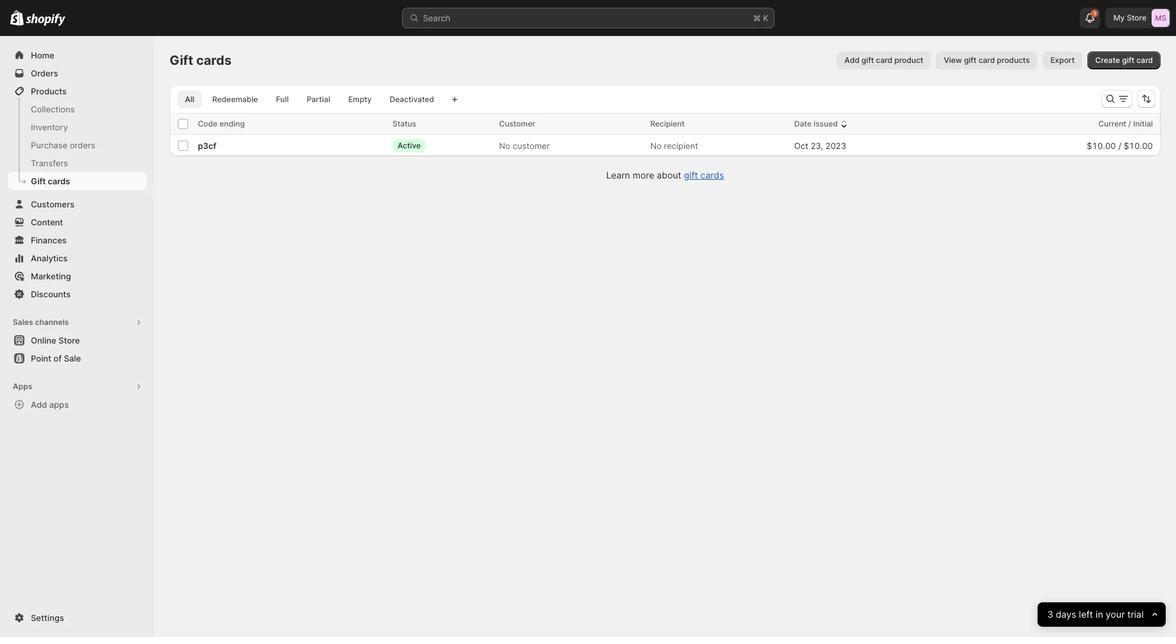 Task type: locate. For each thing, give the bounding box(es) containing it.
2 card from the left
[[979, 55, 996, 65]]

1 horizontal spatial no
[[651, 140, 662, 151]]

card
[[877, 55, 893, 65], [979, 55, 996, 65], [1137, 55, 1154, 65]]

ending
[[220, 119, 245, 129]]

store inside button
[[59, 336, 80, 346]]

about
[[657, 170, 682, 181]]

point of sale button
[[0, 350, 154, 368]]

1 no from the left
[[499, 140, 511, 151]]

date issued
[[795, 119, 838, 129]]

1 horizontal spatial cards
[[196, 53, 232, 68]]

gift down the transfers
[[31, 176, 46, 186]]

store up sale
[[59, 336, 80, 346]]

deactivated link
[[382, 91, 442, 109]]

trial
[[1128, 609, 1145, 621]]

1 horizontal spatial gift cards
[[170, 53, 232, 68]]

discounts
[[31, 289, 71, 300]]

/
[[1129, 119, 1132, 129], [1119, 140, 1122, 151]]

empty link
[[341, 91, 380, 109]]

gift cards
[[170, 53, 232, 68], [31, 176, 70, 186]]

no recipient
[[651, 140, 699, 151]]

2023
[[826, 140, 847, 151]]

1
[[1094, 10, 1097, 17]]

$10.00 down current
[[1087, 140, 1117, 151]]

1 vertical spatial gift
[[31, 176, 46, 186]]

store for my store
[[1127, 13, 1147, 22]]

no for no recipient
[[651, 140, 662, 151]]

$10.00 down initial
[[1124, 140, 1154, 151]]

my
[[1114, 13, 1125, 22]]

marketing link
[[8, 267, 147, 285]]

0 horizontal spatial cards
[[48, 176, 70, 186]]

content link
[[8, 213, 147, 231]]

gift for create
[[1123, 55, 1135, 65]]

analytics
[[31, 253, 68, 264]]

active
[[398, 141, 421, 150]]

no for no customer
[[499, 140, 511, 151]]

0 vertical spatial add
[[845, 55, 860, 65]]

k
[[764, 13, 769, 23]]

no down recipient
[[651, 140, 662, 151]]

cards up the redeemable
[[196, 53, 232, 68]]

0 horizontal spatial add
[[31, 400, 47, 410]]

purchase orders
[[31, 140, 95, 150]]

discounts link
[[8, 285, 147, 303]]

shopify image
[[10, 10, 24, 26]]

2 no from the left
[[651, 140, 662, 151]]

card right create
[[1137, 55, 1154, 65]]

/ down current / initial at right
[[1119, 140, 1122, 151]]

code ending
[[198, 119, 245, 129]]

sales channels
[[13, 318, 69, 327]]

1 card from the left
[[877, 55, 893, 65]]

0 horizontal spatial no
[[499, 140, 511, 151]]

0 horizontal spatial $10.00
[[1087, 140, 1117, 151]]

0 vertical spatial /
[[1129, 119, 1132, 129]]

tab list
[[175, 90, 445, 109]]

1 $10.00 from the left
[[1087, 140, 1117, 151]]

0 vertical spatial gift
[[170, 53, 193, 68]]

card left product
[[877, 55, 893, 65]]

your
[[1107, 609, 1126, 621]]

0 vertical spatial store
[[1127, 13, 1147, 22]]

1 horizontal spatial card
[[979, 55, 996, 65]]

cards down the transfers
[[48, 176, 70, 186]]

add left apps
[[31, 400, 47, 410]]

collections
[[31, 104, 75, 114]]

gift up the all
[[170, 53, 193, 68]]

0 horizontal spatial /
[[1119, 140, 1122, 151]]

0 vertical spatial gift cards
[[170, 53, 232, 68]]

store right the my
[[1127, 13, 1147, 22]]

1 horizontal spatial /
[[1129, 119, 1132, 129]]

card left products
[[979, 55, 996, 65]]

channels
[[35, 318, 69, 327]]

gift right view
[[965, 55, 977, 65]]

1 button
[[1081, 8, 1101, 28]]

/ inside current / initial button
[[1129, 119, 1132, 129]]

cards right about
[[701, 170, 725, 181]]

/ for current
[[1129, 119, 1132, 129]]

products link
[[8, 82, 147, 100]]

all button
[[177, 91, 202, 109]]

point
[[31, 353, 51, 364]]

cards
[[196, 53, 232, 68], [701, 170, 725, 181], [48, 176, 70, 186]]

learn more about gift cards
[[607, 170, 725, 181]]

0 horizontal spatial store
[[59, 336, 80, 346]]

1 vertical spatial add
[[31, 400, 47, 410]]

home link
[[8, 46, 147, 64]]

recipient
[[651, 119, 685, 129]]

no down the customer
[[499, 140, 511, 151]]

customer
[[499, 119, 536, 129]]

inventory link
[[8, 118, 147, 136]]

learn
[[607, 170, 631, 181]]

full link
[[268, 91, 297, 109]]

empty
[[348, 94, 372, 104]]

2 $10.00 from the left
[[1124, 140, 1154, 151]]

1 horizontal spatial $10.00
[[1124, 140, 1154, 151]]

0 horizontal spatial card
[[877, 55, 893, 65]]

gift
[[170, 53, 193, 68], [31, 176, 46, 186]]

store
[[1127, 13, 1147, 22], [59, 336, 80, 346]]

more
[[633, 170, 655, 181]]

1 horizontal spatial add
[[845, 55, 860, 65]]

add gift card product link
[[837, 51, 932, 69]]

0 horizontal spatial gift cards
[[31, 176, 70, 186]]

add apps
[[31, 400, 69, 410]]

gift cards up the all
[[170, 53, 232, 68]]

gift left product
[[862, 55, 875, 65]]

add inside 'button'
[[31, 400, 47, 410]]

export button
[[1043, 51, 1083, 69]]

gift cards link
[[8, 172, 147, 190]]

collections link
[[8, 100, 147, 118]]

add for add apps
[[31, 400, 47, 410]]

1 horizontal spatial store
[[1127, 13, 1147, 22]]

gift right create
[[1123, 55, 1135, 65]]

add left product
[[845, 55, 860, 65]]

apps
[[13, 382, 32, 391]]

products
[[998, 55, 1031, 65]]

gift cards down the transfers
[[31, 176, 70, 186]]

transfers
[[31, 158, 68, 168]]

partial link
[[299, 91, 338, 109]]

finances link
[[8, 231, 147, 249]]

1 vertical spatial store
[[59, 336, 80, 346]]

create gift card
[[1096, 55, 1154, 65]]

2 horizontal spatial card
[[1137, 55, 1154, 65]]

/ left initial
[[1129, 119, 1132, 129]]

1 vertical spatial /
[[1119, 140, 1122, 151]]

tab list containing all
[[175, 90, 445, 109]]

home
[[31, 50, 54, 60]]

gift right about
[[684, 170, 698, 181]]

export
[[1051, 55, 1075, 65]]

point of sale
[[31, 353, 81, 364]]

marketing
[[31, 271, 71, 282]]

$10.00
[[1087, 140, 1117, 151], [1124, 140, 1154, 151]]

gift
[[862, 55, 875, 65], [965, 55, 977, 65], [1123, 55, 1135, 65], [684, 170, 698, 181]]

products
[[31, 86, 67, 96]]

customer
[[513, 140, 550, 151]]

full
[[276, 94, 289, 104]]

view
[[944, 55, 963, 65]]

redeemable
[[212, 94, 258, 104]]

in
[[1097, 609, 1104, 621]]



Task type: describe. For each thing, give the bounding box(es) containing it.
gift for view
[[965, 55, 977, 65]]

point of sale link
[[8, 350, 147, 368]]

partial
[[307, 94, 330, 104]]

date issued button
[[795, 118, 851, 130]]

purchase
[[31, 140, 68, 150]]

status
[[393, 119, 416, 129]]

3 days left in your trial button
[[1038, 603, 1167, 627]]

online store button
[[0, 332, 154, 350]]

deactivated
[[390, 94, 434, 104]]

3 days left in your trial
[[1048, 609, 1145, 621]]

23,
[[811, 140, 824, 151]]

analytics link
[[8, 249, 147, 267]]

days
[[1057, 609, 1077, 621]]

recipient
[[664, 140, 699, 151]]

redeemable link
[[205, 91, 266, 109]]

finances
[[31, 235, 67, 246]]

left
[[1080, 609, 1094, 621]]

transfers link
[[8, 154, 147, 172]]

sales
[[13, 318, 33, 327]]

1 horizontal spatial gift
[[170, 53, 193, 68]]

settings
[[31, 613, 64, 623]]

3
[[1048, 609, 1054, 621]]

customers link
[[8, 195, 147, 213]]

0 horizontal spatial gift
[[31, 176, 46, 186]]

orders
[[31, 68, 58, 78]]

no customer
[[499, 140, 550, 151]]

settings link
[[8, 609, 147, 627]]

2 horizontal spatial cards
[[701, 170, 725, 181]]

all
[[185, 94, 194, 104]]

my store
[[1114, 13, 1147, 22]]

issued
[[814, 119, 838, 129]]

recipient button
[[651, 118, 698, 130]]

customers
[[31, 199, 75, 210]]

online store link
[[8, 332, 147, 350]]

view gift card products link
[[937, 51, 1038, 69]]

⌘ k
[[754, 13, 769, 23]]

gift cards link
[[684, 170, 725, 181]]

sale
[[64, 353, 81, 364]]

card for products
[[979, 55, 996, 65]]

current / initial button
[[1099, 118, 1167, 130]]

create
[[1096, 55, 1121, 65]]

online store
[[31, 336, 80, 346]]

add apps button
[[8, 396, 147, 414]]

create gift card link
[[1088, 51, 1161, 69]]

card for product
[[877, 55, 893, 65]]

3 card from the left
[[1137, 55, 1154, 65]]

add for add gift card product
[[845, 55, 860, 65]]

cards inside gift cards link
[[48, 176, 70, 186]]

apps
[[49, 400, 69, 410]]

code ending button
[[198, 118, 258, 130]]

my store image
[[1152, 9, 1170, 27]]

p3cf
[[198, 140, 217, 151]]

search
[[423, 13, 451, 23]]

view gift card products
[[944, 55, 1031, 65]]

date
[[795, 119, 812, 129]]

purchase orders link
[[8, 136, 147, 154]]

initial
[[1134, 119, 1154, 129]]

orders
[[70, 140, 95, 150]]

shopify image
[[26, 13, 66, 26]]

1 vertical spatial gift cards
[[31, 176, 70, 186]]

product
[[895, 55, 924, 65]]

current
[[1099, 119, 1127, 129]]

code
[[198, 119, 218, 129]]

orders link
[[8, 64, 147, 82]]

gift for add
[[862, 55, 875, 65]]

$10.00 / $10.00
[[1087, 140, 1154, 151]]

content
[[31, 217, 63, 228]]

of
[[54, 353, 62, 364]]

oct 23, 2023
[[795, 140, 847, 151]]

oct
[[795, 140, 809, 151]]

online
[[31, 336, 56, 346]]

inventory
[[31, 122, 68, 132]]

/ for $10.00
[[1119, 140, 1122, 151]]

store for online store
[[59, 336, 80, 346]]



Task type: vqa. For each thing, say whether or not it's contained in the screenshot.
second No from the right
yes



